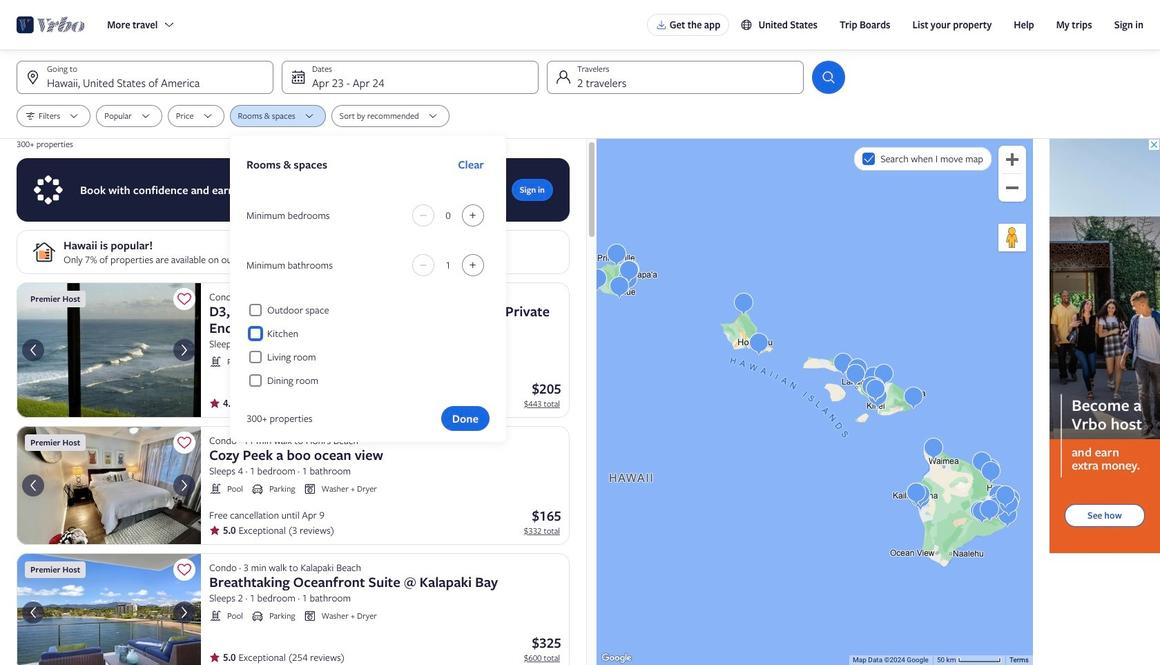 Task type: describe. For each thing, give the bounding box(es) containing it.
increase bathrooms image
[[465, 260, 481, 271]]

show previous image for cozy peek a boo ocean view image
[[25, 477, 41, 494]]

1 xsmall image from the top
[[209, 525, 220, 536]]

trailing image
[[163, 19, 176, 31]]

vrbo logo image
[[17, 14, 85, 36]]

increase bedrooms image
[[465, 210, 481, 221]]

xsmall image
[[209, 398, 220, 409]]

google image
[[600, 651, 633, 665]]

map region
[[597, 139, 1033, 665]]

download the app button image
[[656, 19, 667, 30]]

waves from the alcove window image
[[17, 282, 201, 418]]

show previous image for breathtaking oceanfront suite @ kalapaki bay image
[[25, 604, 41, 621]]

show next image for d3, breathtaking views from all windows!! private end unit on corner of bluff! image
[[176, 342, 193, 358]]

small image for show next image for d3, breathtaking views from all windows!! private end unit on corner of bluff!
[[209, 356, 222, 368]]

2 xsmall image from the top
[[209, 652, 220, 663]]

small image for show next image for breathtaking oceanfront suite @ kalapaki bay
[[209, 610, 222, 622]]

search image
[[820, 69, 837, 86]]



Task type: vqa. For each thing, say whether or not it's contained in the screenshot.
Leavenworth featuring a small town or village and street scenes image
no



Task type: locate. For each thing, give the bounding box(es) containing it.
1 vertical spatial small image
[[209, 483, 222, 495]]

0 vertical spatial xsmall image
[[209, 525, 220, 536]]

small image right show next image for cozy peek a boo ocean view
[[209, 483, 222, 495]]

small image right show next image for d3, breathtaking views from all windows!! private end unit on corner of bluff!
[[209, 356, 222, 368]]

0 vertical spatial small image
[[209, 356, 222, 368]]

cozy bedroom with plush pillows and medium firm mattress image
[[17, 426, 201, 545]]

1 vertical spatial xsmall image
[[209, 652, 220, 663]]

small image right show next image for breathtaking oceanfront suite @ kalapaki bay
[[209, 610, 222, 622]]

2 small image from the top
[[209, 483, 222, 495]]

show previous image for d3, breathtaking views from all windows!! private end unit on corner of bluff! image
[[25, 342, 41, 358]]

1 small image from the top
[[209, 356, 222, 368]]

xsmall image
[[209, 525, 220, 536], [209, 652, 220, 663]]

decrease bathrooms image
[[415, 260, 432, 271]]

small image for show next image for cozy peek a boo ocean view
[[209, 483, 222, 495]]

small image
[[741, 19, 759, 31], [251, 356, 264, 368], [304, 356, 316, 368], [251, 483, 264, 495], [304, 483, 316, 495], [251, 610, 264, 622], [304, 610, 316, 622]]

2 vertical spatial small image
[[209, 610, 222, 622]]

3 small image from the top
[[209, 610, 222, 622]]

property grounds image
[[17, 553, 201, 665]]

small image
[[209, 356, 222, 368], [209, 483, 222, 495], [209, 610, 222, 622]]

show next image for breathtaking oceanfront suite @ kalapaki bay image
[[176, 604, 193, 621]]

decrease bedrooms image
[[415, 210, 432, 221]]

show next image for cozy peek a boo ocean view image
[[176, 477, 193, 494]]



